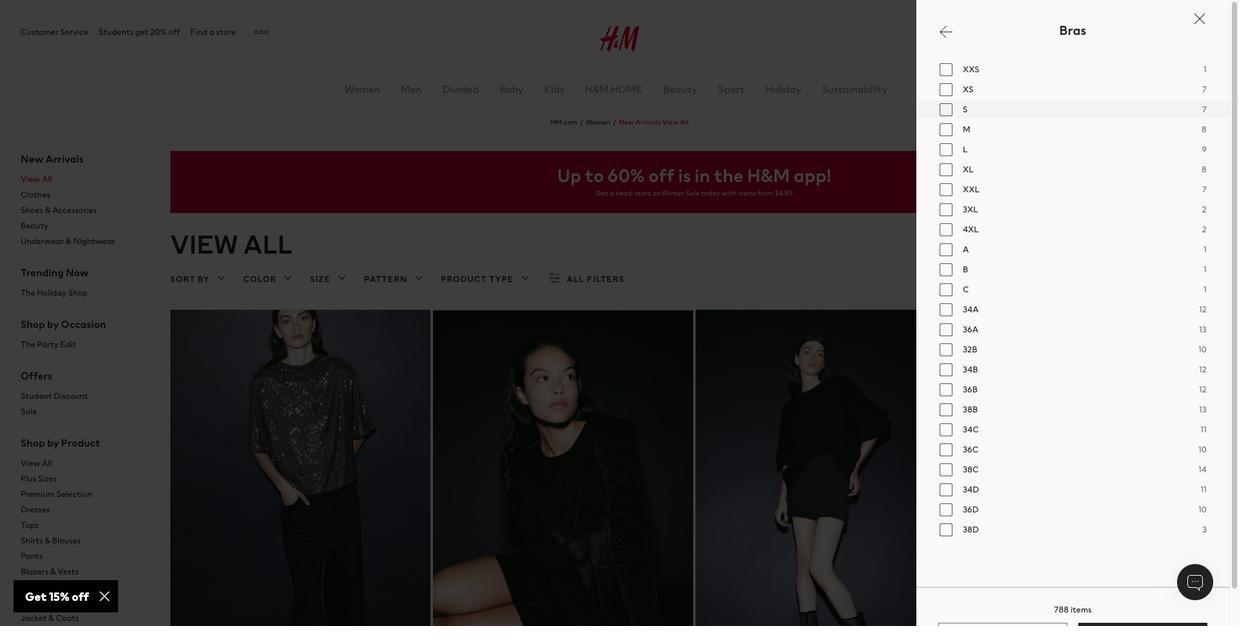 Task type: locate. For each thing, give the bounding box(es) containing it.
a inside 'up to 60% off is in the h&m app! get a head-start on winter sale today with items from $4.99'
[[610, 188, 614, 198]]

7 for xs
[[1203, 83, 1207, 95]]

by inside shop by occasion the party edit
[[47, 316, 59, 332]]

arrivals up clothes link
[[46, 151, 84, 167]]

sport
[[718, 81, 745, 97]]

0 vertical spatial 10
[[1199, 343, 1207, 355]]

sale left the today
[[686, 188, 700, 198]]

12
[[1200, 303, 1207, 315], [1200, 363, 1207, 375], [1200, 383, 1207, 395]]

0 vertical spatial view all link
[[21, 172, 150, 187]]

1 vertical spatial women
[[586, 117, 611, 127]]

favorites link
[[1069, 23, 1125, 39]]

8 up 9
[[1202, 123, 1207, 135]]

jeans
[[21, 581, 43, 593]]

0 horizontal spatial beauty link
[[21, 218, 150, 234]]

2 10 from the top
[[1199, 443, 1207, 456]]

36a
[[963, 323, 979, 335]]

13 for 36a
[[1200, 323, 1207, 335]]

beauty link up new arrivals view all link
[[664, 81, 698, 97]]

0 vertical spatial beauty
[[664, 81, 698, 97]]

2 2 from the top
[[1203, 223, 1207, 235]]

0 horizontal spatial /
[[580, 117, 584, 127]]

kids link
[[545, 81, 564, 97]]

divided
[[443, 81, 479, 97]]

beauty inside the header.primary.navigation element
[[664, 81, 698, 97]]

2 vertical spatial a
[[963, 243, 969, 255]]

cardigans
[[21, 597, 60, 609]]

1 vertical spatial a
[[610, 188, 614, 198]]

(2)
[[1208, 25, 1219, 37]]

1 horizontal spatial new
[[619, 117, 634, 127]]

clothes link
[[21, 187, 150, 203]]

11 down "14"
[[1201, 483, 1207, 496]]

1 horizontal spatial women
[[586, 117, 611, 127]]

1 vertical spatial 13
[[1200, 403, 1207, 416]]

all up is
[[680, 117, 689, 127]]

shop
[[68, 287, 88, 299], [21, 316, 45, 332], [21, 435, 45, 451]]

h&m right the
[[747, 162, 790, 189]]

sign in button
[[1015, 23, 1061, 39]]

in right is
[[695, 162, 711, 189]]

favorites
[[1089, 25, 1125, 37]]

0 horizontal spatial sale
[[21, 405, 37, 418]]

2 13 from the top
[[1200, 403, 1207, 416]]

pattern
[[364, 273, 408, 285]]

students get 20% off
[[99, 26, 180, 38]]

new down home
[[619, 117, 634, 127]]

7 for xxl
[[1203, 183, 1207, 195]]

0 vertical spatial shop
[[68, 287, 88, 299]]

0 vertical spatial holiday
[[766, 81, 802, 97]]

items right with
[[739, 188, 757, 198]]

0 vertical spatial 8
[[1202, 123, 1207, 135]]

holiday down trending
[[37, 287, 66, 299]]

& left coats
[[48, 612, 54, 624]]

by inside shop by product view all plus sizes premium selection dresses tops shirts & blouses pants blazers & vests jeans cardigans & sweaters jacket & coats
[[47, 435, 59, 451]]

students
[[99, 26, 134, 38]]

1 vertical spatial holiday
[[37, 287, 66, 299]]

xs
[[963, 83, 974, 95]]

2 12 from the top
[[1200, 363, 1207, 375]]

up to 60% off is in the h&m app! get a head-start on winter sale today with items from $4.99
[[558, 162, 832, 198]]

all up sizes
[[42, 457, 52, 469]]

0 vertical spatial 12
[[1200, 303, 1207, 315]]

the party edit link
[[21, 337, 150, 353]]

sustainability link
[[823, 81, 888, 97]]

1 horizontal spatial beauty link
[[664, 81, 698, 97]]

0 vertical spatial women
[[345, 81, 380, 97]]

1 for b
[[1204, 263, 1207, 275]]

home
[[611, 81, 643, 97]]

mesh sock bootsmodel image
[[696, 310, 956, 626]]

find a store link
[[190, 26, 236, 38]]

3 10 from the top
[[1199, 503, 1207, 516]]

1 12 from the top
[[1200, 303, 1207, 315]]

1 8 from the top
[[1202, 123, 1207, 135]]

by for occasion
[[47, 316, 59, 332]]

1 vertical spatial 10
[[1199, 443, 1207, 456]]

0 vertical spatial product
[[441, 273, 487, 285]]

36b
[[963, 383, 978, 395]]

0 vertical spatial the
[[21, 287, 35, 299]]

1 horizontal spatial h&m
[[747, 162, 790, 189]]

the down trending
[[21, 287, 35, 299]]

2 7 from the top
[[1203, 103, 1207, 115]]

all up 'clothes'
[[42, 173, 52, 185]]

0 vertical spatial 11
[[1201, 423, 1207, 436]]

0 vertical spatial items
[[739, 188, 757, 198]]

beauty link up nightwear
[[21, 218, 150, 234]]

2 / from the left
[[613, 117, 617, 127]]

beauty up new arrivals view all link
[[664, 81, 698, 97]]

beauty inside new arrivals view all clothes shoes & accessories beauty underwear & nightwear
[[21, 220, 48, 232]]

product left type
[[441, 273, 487, 285]]

in inside 'up to 60% off is in the h&m app! get a head-start on winter sale today with items from $4.99'
[[695, 162, 711, 189]]

women link left the men
[[345, 81, 380, 97]]

1 vertical spatial h&m
[[747, 162, 790, 189]]

h&m inside 'up to 60% off is in the h&m app! get a head-start on winter sale today with items from $4.99'
[[747, 162, 790, 189]]

1 vertical spatial view
[[21, 173, 40, 185]]

/ right hm.com
[[580, 117, 584, 127]]

off right 20%
[[169, 26, 180, 38]]

accessories
[[52, 204, 97, 216]]

1 vertical spatial by
[[47, 316, 59, 332]]

color
[[243, 273, 277, 285]]

view up is
[[662, 117, 679, 127]]

1 horizontal spatial /
[[613, 117, 617, 127]]

rhinestone-trimmed jacketmodel image
[[959, 310, 1219, 626]]

on
[[653, 188, 661, 198]]

h&m home link
[[585, 81, 643, 97]]

off inside 'up to 60% off is in the h&m app! get a head-start on winter sale today with items from $4.99'
[[649, 162, 675, 189]]

view inside new arrivals view all clothes shoes & accessories beauty underwear & nightwear
[[21, 173, 40, 185]]

0 vertical spatial 2
[[1203, 203, 1207, 215]]

pants link
[[21, 549, 150, 564]]

arrivals down home
[[636, 117, 661, 127]]

women
[[345, 81, 380, 97], [586, 117, 611, 127]]

1 horizontal spatial a
[[610, 188, 614, 198]]

0 vertical spatial beauty link
[[664, 81, 698, 97]]

1 vertical spatial 2
[[1203, 223, 1207, 235]]

shopping bag (2)
[[1154, 25, 1219, 37]]

a up b
[[963, 243, 969, 255]]

0 horizontal spatial a
[[209, 26, 214, 38]]

0 horizontal spatial in
[[695, 162, 711, 189]]

holiday
[[766, 81, 802, 97], [37, 287, 66, 299]]

off
[[169, 26, 180, 38], [649, 162, 675, 189]]

arrivals
[[636, 117, 661, 127], [46, 151, 84, 167]]

0 horizontal spatial arrivals
[[46, 151, 84, 167]]

1 vertical spatial beauty
[[21, 220, 48, 232]]

1 vertical spatial the
[[21, 338, 35, 351]]

off inside the header.primary.navigation element
[[169, 26, 180, 38]]

36c
[[963, 443, 979, 456]]

view all link up shoes & accessories link at top left
[[21, 172, 150, 187]]

1 vertical spatial product
[[61, 435, 100, 451]]

3 12 from the top
[[1200, 383, 1207, 395]]

type
[[489, 273, 514, 285]]

find
[[190, 26, 208, 38]]

1 the from the top
[[21, 287, 35, 299]]

shop inside shop by product view all plus sizes premium selection dresses tops shirts & blouses pants blazers & vests jeans cardigans & sweaters jacket & coats
[[21, 435, 45, 451]]

by right 'sort' at the left of the page
[[198, 273, 210, 285]]

head-
[[616, 188, 635, 198]]

new up 'clothes'
[[21, 151, 43, 167]]

1 vertical spatial off
[[649, 162, 675, 189]]

0 horizontal spatial holiday
[[37, 287, 66, 299]]

0 horizontal spatial women link
[[345, 81, 380, 97]]

0 vertical spatial women link
[[345, 81, 380, 97]]

7 down bag
[[1203, 83, 1207, 95]]

4 1 from the top
[[1204, 283, 1207, 295]]

coats
[[56, 612, 79, 624]]

10 for 36c
[[1199, 443, 1207, 456]]

shop inside shop by occasion the party edit
[[21, 316, 45, 332]]

women link right the hm.com link
[[586, 117, 611, 127]]

shop up plus on the bottom
[[21, 435, 45, 451]]

2 the from the top
[[21, 338, 35, 351]]

shop up party
[[21, 316, 45, 332]]

0 vertical spatial h&m
[[585, 81, 609, 97]]

xl
[[963, 163, 974, 175]]

8 for m
[[1202, 123, 1207, 135]]

holiday right sport link
[[766, 81, 802, 97]]

plus sizes link
[[21, 471, 150, 487]]

0 vertical spatial 7
[[1203, 83, 1207, 95]]

0 horizontal spatial new
[[21, 151, 43, 167]]

0 vertical spatial 13
[[1200, 323, 1207, 335]]

by up party
[[47, 316, 59, 332]]

3 7 from the top
[[1203, 183, 1207, 195]]

0 vertical spatial by
[[198, 273, 210, 285]]

2 11 from the top
[[1201, 483, 1207, 496]]

2 vertical spatial by
[[47, 435, 59, 451]]

0 horizontal spatial beauty
[[21, 220, 48, 232]]

7 up 9
[[1203, 103, 1207, 115]]

0 horizontal spatial items
[[739, 188, 757, 198]]

2 vertical spatial all
[[42, 457, 52, 469]]

34c
[[963, 423, 979, 436]]

3 1 from the top
[[1204, 263, 1207, 275]]

by up sizes
[[47, 435, 59, 451]]

product
[[441, 273, 487, 285], [61, 435, 100, 451]]

1 vertical spatial shop
[[21, 316, 45, 332]]

1 for a
[[1204, 243, 1207, 255]]

app!
[[794, 162, 832, 189]]

2 vertical spatial 10
[[1199, 503, 1207, 516]]

&
[[45, 204, 51, 216], [66, 235, 72, 247], [45, 535, 50, 547], [50, 566, 56, 578], [62, 597, 68, 609], [48, 612, 54, 624]]

by for product
[[47, 435, 59, 451]]

sale down student
[[21, 405, 37, 418]]

1 vertical spatial in
[[695, 162, 711, 189]]

women link
[[345, 81, 380, 97], [586, 117, 611, 127]]

1 horizontal spatial product
[[441, 273, 487, 285]]

bag
[[1192, 25, 1207, 37]]

1 vertical spatial beauty link
[[21, 218, 150, 234]]

kids
[[545, 81, 564, 97]]

jacket & coats link
[[21, 611, 150, 626]]

1 13 from the top
[[1200, 323, 1207, 335]]

items right 788
[[1071, 604, 1092, 616]]

7 down 9
[[1203, 183, 1207, 195]]

hm.com
[[551, 117, 578, 127]]

beauty down shoes at the top left of page
[[21, 220, 48, 232]]

60%
[[608, 162, 645, 189]]

1 vertical spatial women link
[[586, 117, 611, 127]]

off left is
[[649, 162, 675, 189]]

1 horizontal spatial off
[[649, 162, 675, 189]]

12 for 36b
[[1200, 383, 1207, 395]]

product down sale link
[[61, 435, 100, 451]]

0 horizontal spatial women
[[345, 81, 380, 97]]

11 for 34d
[[1201, 483, 1207, 496]]

1 horizontal spatial beauty
[[664, 81, 698, 97]]

0 horizontal spatial h&m
[[585, 81, 609, 97]]

tops link
[[21, 518, 150, 533]]

0 horizontal spatial off
[[169, 26, 180, 38]]

2 vertical spatial shop
[[21, 435, 45, 451]]

women right the hm.com link
[[586, 117, 611, 127]]

view inside shop by product view all plus sizes premium selection dresses tops shirts & blouses pants blazers & vests jeans cardigans & sweaters jacket & coats
[[21, 457, 40, 469]]

holiday inside trending now the holiday shop
[[37, 287, 66, 299]]

1 vertical spatial 11
[[1201, 483, 1207, 496]]

1 7 from the top
[[1203, 83, 1207, 95]]

1 horizontal spatial sale
[[686, 188, 700, 198]]

8 down 9
[[1202, 163, 1207, 175]]

32b
[[963, 343, 978, 355]]

in right sign on the right top of page
[[1054, 25, 1061, 37]]

shop for product
[[21, 435, 45, 451]]

11 up "14"
[[1201, 423, 1207, 436]]

0 horizontal spatial product
[[61, 435, 100, 451]]

jeans link
[[21, 580, 150, 595]]

1 vertical spatial 7
[[1203, 103, 1207, 115]]

h&m image
[[600, 26, 639, 52]]

hm.com / women / new arrivals view all
[[551, 117, 689, 127]]

1 1 from the top
[[1204, 63, 1207, 75]]

sort by button
[[170, 271, 229, 289]]

1 vertical spatial new
[[21, 151, 43, 167]]

view all link up premium selection link
[[21, 456, 150, 471]]

1 horizontal spatial in
[[1054, 25, 1061, 37]]

beauty
[[664, 81, 698, 97], [21, 220, 48, 232]]

a right get at the left top of the page
[[610, 188, 614, 198]]

0 vertical spatial view
[[662, 117, 679, 127]]

2 1 from the top
[[1204, 243, 1207, 255]]

men link
[[401, 81, 422, 97]]

the left party
[[21, 338, 35, 351]]

/ down the h&m home link
[[613, 117, 617, 127]]

1 horizontal spatial holiday
[[766, 81, 802, 97]]

all inside new arrivals view all clothes shoes & accessories beauty underwear & nightwear
[[42, 173, 52, 185]]

1 11 from the top
[[1201, 423, 1207, 436]]

a right the find
[[209, 26, 214, 38]]

h&m home
[[585, 81, 643, 97]]

1 vertical spatial arrivals
[[46, 151, 84, 167]]

shop by product view all plus sizes premium selection dresses tops shirts & blouses pants blazers & vests jeans cardigans & sweaters jacket & coats
[[21, 435, 106, 624]]

in
[[1054, 25, 1061, 37], [695, 162, 711, 189]]

all
[[680, 117, 689, 127], [42, 173, 52, 185], [42, 457, 52, 469]]

2 vertical spatial 12
[[1200, 383, 1207, 395]]

1 vertical spatial view all link
[[21, 456, 150, 471]]

2 8 from the top
[[1202, 163, 1207, 175]]

1 vertical spatial 8
[[1202, 163, 1207, 175]]

holiday inside the header.primary.navigation element
[[766, 81, 802, 97]]

off for 20%
[[169, 26, 180, 38]]

view up 'clothes'
[[21, 173, 40, 185]]

1 horizontal spatial arrivals
[[636, 117, 661, 127]]

1 2 from the top
[[1203, 203, 1207, 215]]

1 10 from the top
[[1199, 343, 1207, 355]]

sequined topmodel image
[[170, 310, 431, 626]]

baby link
[[500, 81, 524, 97]]

0 vertical spatial arrivals
[[636, 117, 661, 127]]

the
[[714, 162, 744, 189]]

view up plus on the bottom
[[21, 457, 40, 469]]

0 vertical spatial in
[[1054, 25, 1061, 37]]

the
[[21, 287, 35, 299], [21, 338, 35, 351]]

a
[[209, 26, 214, 38], [610, 188, 614, 198], [963, 243, 969, 255]]

2
[[1203, 203, 1207, 215], [1203, 223, 1207, 235]]

& right shoes at the top left of page
[[45, 204, 51, 216]]

13
[[1200, 323, 1207, 335], [1200, 403, 1207, 416]]

1 vertical spatial all
[[42, 173, 52, 185]]

knot-detail jersey dressmodel image
[[433, 310, 693, 626]]

11
[[1201, 423, 1207, 436], [1201, 483, 1207, 496]]

0 vertical spatial sale
[[686, 188, 700, 198]]

view
[[662, 117, 679, 127], [21, 173, 40, 185], [21, 457, 40, 469]]

0 vertical spatial a
[[209, 26, 214, 38]]

plus
[[21, 473, 36, 485]]

view all link
[[21, 172, 150, 187], [21, 456, 150, 471]]

shop down now
[[68, 287, 88, 299]]

2 vertical spatial view
[[21, 457, 40, 469]]

2 vertical spatial 7
[[1203, 183, 1207, 195]]

all inside shop by product view all plus sizes premium selection dresses tops shirts & blouses pants blazers & vests jeans cardigans & sweaters jacket & coats
[[42, 457, 52, 469]]

1 vertical spatial items
[[1071, 604, 1092, 616]]

1 vertical spatial 12
[[1200, 363, 1207, 375]]

h&m left home
[[585, 81, 609, 97]]

offers
[[21, 368, 52, 384]]

women left the men
[[345, 81, 380, 97]]

b
[[963, 263, 969, 275]]

1 vertical spatial sale
[[21, 405, 37, 418]]

in inside 'button'
[[1054, 25, 1061, 37]]

0 vertical spatial off
[[169, 26, 180, 38]]



Task type: describe. For each thing, give the bounding box(es) containing it.
product type button
[[441, 271, 533, 289]]

with
[[722, 188, 737, 198]]

pants
[[21, 550, 43, 562]]

& up coats
[[62, 597, 68, 609]]

2 horizontal spatial a
[[963, 243, 969, 255]]

nightwear
[[73, 235, 115, 247]]

1 / from the left
[[580, 117, 584, 127]]

today
[[701, 188, 721, 198]]

men
[[401, 81, 422, 97]]

& right shirts
[[45, 535, 50, 547]]

12 for 34a
[[1200, 303, 1207, 315]]

3xl
[[963, 203, 979, 215]]

arrivals inside new arrivals view all clothes shoes & accessories beauty underwear & nightwear
[[46, 151, 84, 167]]

11 for 34c
[[1201, 423, 1207, 436]]

1 view all link from the top
[[21, 172, 150, 187]]

items inside 'up to 60% off is in the h&m app! get a head-start on winter sale today with items from $4.99'
[[739, 188, 757, 198]]

shoes
[[21, 204, 43, 216]]

underwear & nightwear link
[[21, 234, 150, 249]]

sport link
[[718, 81, 745, 97]]

m
[[963, 123, 971, 135]]

sign in
[[1036, 25, 1061, 37]]

by inside dropdown button
[[198, 273, 210, 285]]

get
[[135, 26, 149, 38]]

sort by
[[170, 273, 210, 285]]

close black image
[[1193, 11, 1208, 26]]

vests
[[58, 566, 79, 578]]

color button
[[243, 271, 296, 289]]

3
[[1203, 523, 1207, 536]]

premium selection link
[[21, 487, 150, 502]]

product inside shop by product view all plus sizes premium selection dresses tops shirts & blouses pants blazers & vests jeans cardigans & sweaters jacket & coats
[[61, 435, 100, 451]]

from
[[758, 188, 774, 198]]

0 vertical spatial new
[[619, 117, 634, 127]]

sale inside 'up to 60% off is in the h&m app! get a head-start on winter sale today with items from $4.99'
[[686, 188, 700, 198]]

holiday link
[[766, 81, 802, 97]]

store
[[216, 26, 236, 38]]

size button
[[310, 271, 350, 289]]

& left vests
[[50, 566, 56, 578]]

c
[[963, 283, 970, 295]]

shop by occasion the party edit
[[21, 316, 106, 351]]

women inside the header.primary.navigation element
[[345, 81, 380, 97]]

1 for xxs
[[1204, 63, 1207, 75]]

xxl
[[963, 183, 980, 195]]

header.primary.navigation element
[[21, 10, 1240, 97]]

1 horizontal spatial women link
[[586, 117, 611, 127]]

8 for xl
[[1202, 163, 1207, 175]]

38b
[[963, 403, 978, 416]]

underwear
[[21, 235, 64, 247]]

788
[[1055, 604, 1069, 616]]

selection
[[56, 488, 92, 500]]

dresses link
[[21, 502, 150, 518]]

off for 60%
[[649, 162, 675, 189]]

view all main content
[[0, 0, 1240, 626]]

jacket
[[21, 612, 47, 624]]

new arrivals view all link
[[619, 117, 689, 127]]

2 for 3xl
[[1203, 203, 1207, 215]]

0 vertical spatial all
[[680, 117, 689, 127]]

34b
[[963, 363, 979, 375]]

occasion
[[61, 316, 106, 332]]

students get 20% off link
[[99, 26, 180, 38]]

shopping
[[1154, 25, 1190, 37]]

blouses
[[52, 535, 81, 547]]

38d
[[963, 523, 979, 536]]

l
[[963, 143, 968, 155]]

shoes & accessories link
[[21, 203, 150, 218]]

4xl
[[963, 223, 979, 235]]

12 for 34b
[[1200, 363, 1207, 375]]

divided link
[[443, 81, 479, 97]]

start
[[635, 188, 651, 198]]

product inside 'dropdown button'
[[441, 273, 487, 285]]

xxs
[[963, 63, 980, 75]]

bras
[[1060, 21, 1087, 39]]

sort
[[170, 273, 195, 285]]

get
[[596, 188, 609, 198]]

women inside the "view all" main content
[[586, 117, 611, 127]]

customer service
[[21, 26, 88, 38]]

shop inside trending now the holiday shop
[[68, 287, 88, 299]]

1 for c
[[1204, 283, 1207, 295]]

1 horizontal spatial items
[[1071, 604, 1092, 616]]

& left nightwear
[[66, 235, 72, 247]]

party
[[37, 338, 58, 351]]

hm.com link
[[551, 117, 578, 127]]

sustainability
[[823, 81, 888, 97]]

2 view all link from the top
[[21, 456, 150, 471]]

sale inside offers student discount sale
[[21, 405, 37, 418]]

36d
[[963, 503, 979, 516]]

14
[[1199, 463, 1207, 476]]

34d
[[963, 483, 980, 496]]

shirts & blouses link
[[21, 533, 150, 549]]

the inside trending now the holiday shop
[[21, 287, 35, 299]]

shop for occasion
[[21, 316, 45, 332]]

20%
[[150, 26, 167, 38]]

sale link
[[21, 404, 150, 420]]

sign
[[1036, 25, 1052, 37]]

view
[[170, 225, 238, 263]]

the inside shop by occasion the party edit
[[21, 338, 35, 351]]

view all
[[170, 225, 293, 263]]

is
[[678, 162, 691, 189]]

13 for 38b
[[1200, 403, 1207, 416]]

7 for s
[[1203, 103, 1207, 115]]

new inside new arrivals view all clothes shoes & accessories beauty underwear & nightwear
[[21, 151, 43, 167]]

trending now the holiday shop
[[21, 265, 89, 299]]

all
[[243, 225, 293, 263]]

shopping bag (2) link
[[1133, 23, 1219, 39]]

2 for 4xl
[[1203, 223, 1207, 235]]

788 items
[[1055, 604, 1092, 616]]

10 for 32b
[[1199, 343, 1207, 355]]

sweaters
[[70, 597, 106, 609]]

10 for 36d
[[1199, 503, 1207, 516]]

sizes
[[38, 473, 57, 485]]

premium
[[21, 488, 55, 500]]

service
[[60, 26, 88, 38]]

dresses
[[21, 504, 50, 516]]

h&m inside the header.primary.navigation element
[[585, 81, 609, 97]]

winter
[[663, 188, 685, 198]]

size
[[310, 273, 331, 285]]



Task type: vqa. For each thing, say whether or not it's contained in the screenshot.


